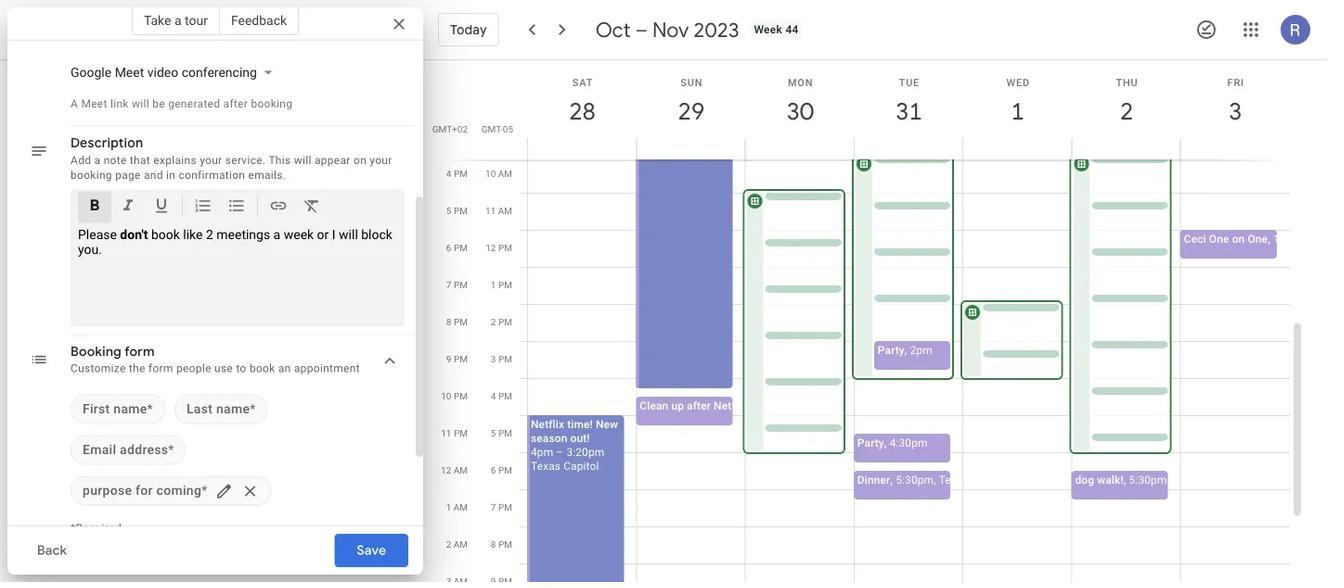 Task type: locate. For each thing, give the bounding box(es) containing it.
1 down 12 am
[[446, 502, 451, 513]]

1 am
[[446, 502, 468, 513]]

5 pm right 11 pm
[[491, 428, 512, 439]]

1 vertical spatial booking
[[71, 169, 112, 182]]

0 horizontal spatial one
[[1209, 233, 1229, 246]]

fri 3
[[1228, 77, 1245, 127]]

0 horizontal spatial –
[[556, 446, 564, 459]]

wednesday, november 1 element
[[997, 90, 1039, 133]]

grid containing 28
[[431, 0, 1305, 583]]

tour
[[185, 13, 208, 28]]

3 down fri
[[1228, 96, 1241, 127]]

6 pm left 12 pm
[[446, 242, 468, 253]]

0 vertical spatial netflix
[[714, 400, 747, 413]]

book right to
[[250, 363, 275, 376]]

form right the the
[[148, 363, 173, 376]]

12 for 12 am
[[441, 465, 451, 476]]

party for party , 4:30pm
[[857, 437, 884, 450]]

on inside description add a note that explains your service. this will appear on your booking page and in confirmation emails.
[[354, 154, 367, 167]]

0 horizontal spatial book
[[151, 227, 180, 243]]

sunday, october 29 element
[[670, 90, 713, 133]]

book left the 'like'
[[151, 227, 180, 243]]

0 horizontal spatial 6 pm
[[446, 242, 468, 253]]

1 horizontal spatial netflix
[[714, 400, 747, 413]]

meet for google
[[115, 65, 144, 80]]

1 vertical spatial 5
[[491, 428, 496, 439]]

2 down thu
[[1119, 96, 1132, 127]]

netflix up the "season"
[[531, 419, 564, 432]]

1 horizontal spatial 4 pm
[[491, 391, 512, 402]]

2 vertical spatial 1
[[446, 502, 451, 513]]

6 pm
[[446, 242, 468, 253], [491, 465, 512, 476]]

10 up 11 am
[[485, 168, 496, 179]]

tuesday, october 31 element
[[888, 90, 930, 133]]

0 vertical spatial 12
[[486, 242, 496, 253]]

1 horizontal spatial 5
[[491, 428, 496, 439]]

29
[[677, 96, 703, 127]]

, left 11am
[[1268, 233, 1271, 246]]

, down party , 4:30pm
[[890, 474, 893, 487]]

sun
[[681, 77, 703, 88]]

2pm
[[910, 344, 933, 357]]

1 horizontal spatial 8 pm
[[491, 539, 512, 550]]

,
[[1268, 233, 1271, 246], [905, 344, 907, 357], [884, 437, 887, 450], [890, 474, 893, 487], [934, 474, 936, 487], [1124, 474, 1126, 487]]

am for 10 am
[[498, 168, 512, 179]]

6 right 12 am
[[491, 465, 496, 476]]

6
[[446, 242, 452, 253], [491, 465, 496, 476]]

1 vertical spatial meet
[[81, 97, 107, 110]]

5 pm
[[446, 205, 468, 216], [491, 428, 512, 439]]

am
[[498, 168, 512, 179], [498, 205, 512, 216], [454, 465, 468, 476], [454, 502, 468, 513], [454, 539, 468, 550]]

0 horizontal spatial name
[[114, 402, 147, 418]]

on
[[354, 154, 367, 167], [1232, 233, 1245, 246]]

8 pm right 2 am
[[491, 539, 512, 550]]

10 down 9
[[441, 391, 452, 402]]

thu
[[1116, 77, 1138, 88]]

1 name from the left
[[114, 402, 147, 418]]

11 down 10 am
[[485, 205, 496, 216]]

appointment
[[294, 363, 360, 376]]

0 horizontal spatial 12
[[441, 465, 451, 476]]

party
[[878, 344, 905, 357], [857, 437, 884, 450]]

0 vertical spatial form
[[125, 344, 155, 361]]

1 horizontal spatial booking
[[251, 97, 293, 110]]

0 vertical spatial party
[[878, 344, 905, 357]]

1 vertical spatial 10
[[441, 391, 452, 402]]

5 left 11 am
[[446, 205, 452, 216]]

gmt-
[[482, 123, 503, 135]]

1 horizontal spatial texas
[[939, 474, 969, 487]]

pm down 1 pm
[[498, 317, 512, 328]]

4 pm left 10 am
[[446, 168, 468, 179]]

a inside book like 2 meetings a week or i will block you.
[[273, 227, 281, 243]]

0 vertical spatial 3
[[1228, 96, 1241, 127]]

a left week
[[273, 227, 281, 243]]

0 horizontal spatial 4
[[446, 168, 452, 179]]

7
[[446, 279, 452, 291], [491, 502, 496, 513]]

, left 4:30pm
[[884, 437, 887, 450]]

1 horizontal spatial 8
[[491, 539, 496, 550]]

italic image
[[119, 197, 137, 219]]

sat
[[573, 77, 593, 88]]

0 horizontal spatial 7
[[446, 279, 452, 291]]

name for first name
[[114, 402, 147, 418]]

5:30pm right walk!
[[1129, 474, 1167, 487]]

10 for 10 pm
[[441, 391, 452, 402]]

one right ceci
[[1209, 233, 1229, 246]]

Description text field
[[78, 227, 397, 320]]

0 vertical spatial will
[[132, 97, 149, 110]]

4 pm down 3 pm
[[491, 391, 512, 402]]

ceci one on one , 11am
[[1184, 233, 1302, 246]]

1 horizontal spatial 5 pm
[[491, 428, 512, 439]]

after right up
[[687, 400, 711, 413]]

1 horizontal spatial 5:30pm
[[1129, 474, 1167, 487]]

thursday, november 2 element
[[1106, 90, 1148, 133]]

will left "be"
[[132, 97, 149, 110]]

list item down the 'first name *'
[[71, 436, 186, 466]]

5
[[446, 205, 452, 216], [491, 428, 496, 439]]

* up coming in the bottom of the page
[[168, 443, 174, 459]]

booking down add
[[71, 169, 112, 182]]

1 vertical spatial 1
[[491, 279, 496, 291]]

am up 12 pm
[[498, 205, 512, 216]]

description
[[71, 136, 143, 152]]

6 pm right 12 am
[[491, 465, 512, 476]]

party left 2pm
[[878, 344, 905, 357]]

week 44
[[754, 23, 799, 36]]

1 vertical spatial 12
[[441, 465, 451, 476]]

2 horizontal spatial a
[[273, 227, 281, 243]]

1 vertical spatial will
[[294, 154, 312, 167]]

0 vertical spatial 11
[[485, 205, 496, 216]]

grid
[[431, 0, 1305, 583]]

0 horizontal spatial 4 pm
[[446, 168, 468, 179]]

1 horizontal spatial 10
[[485, 168, 496, 179]]

2 one from the left
[[1248, 233, 1268, 246]]

use
[[214, 363, 233, 376]]

4 down the gmt+02
[[446, 168, 452, 179]]

0 vertical spatial 4
[[446, 168, 452, 179]]

google meet video conferencing button
[[63, 56, 279, 90]]

texas down 4pm
[[531, 460, 561, 473]]

will right this
[[294, 154, 312, 167]]

booking
[[71, 344, 122, 361]]

oct
[[596, 17, 631, 43]]

book inside the booking form customize the form people use to book an appointment
[[250, 363, 275, 376]]

2 inside book like 2 meetings a week or i will block you.
[[206, 227, 213, 243]]

1 horizontal spatial on
[[1232, 233, 1245, 246]]

a left tour
[[174, 13, 181, 28]]

1 vertical spatial 7
[[491, 502, 496, 513]]

friday, november 3 element
[[1214, 90, 1257, 133]]

1 vertical spatial 8 pm
[[491, 539, 512, 550]]

am down 1 am
[[454, 539, 468, 550]]

1 horizontal spatial 4
[[491, 391, 496, 402]]

1 horizontal spatial book
[[250, 363, 275, 376]]

on right "appear"
[[354, 154, 367, 167]]

1 horizontal spatial meet
[[115, 65, 144, 80]]

* right 'for'
[[202, 484, 207, 499]]

please
[[78, 227, 117, 243]]

0 horizontal spatial 6
[[446, 242, 452, 253]]

0 horizontal spatial 7 pm
[[446, 279, 468, 291]]

i
[[332, 227, 336, 243]]

pm down 9 pm
[[454, 391, 468, 402]]

0 vertical spatial 1
[[1010, 96, 1023, 127]]

4 down 3 pm
[[491, 391, 496, 402]]

clean up after netflix binge
[[640, 400, 779, 413]]

list item containing email address
[[71, 436, 186, 466]]

0 vertical spatial 7 pm
[[446, 279, 468, 291]]

0 vertical spatial after
[[223, 97, 248, 110]]

1 vertical spatial book
[[250, 363, 275, 376]]

texas left the roadhouse
[[939, 474, 969, 487]]

12 down 11 am
[[486, 242, 496, 253]]

dog
[[1075, 474, 1094, 487]]

binge
[[750, 400, 779, 413]]

fri
[[1228, 77, 1245, 88]]

1 horizontal spatial 11
[[485, 205, 496, 216]]

0 horizontal spatial 10
[[441, 391, 452, 402]]

2 horizontal spatial 1
[[1010, 96, 1023, 127]]

email address *
[[83, 443, 174, 459]]

8
[[446, 317, 452, 328], [491, 539, 496, 550]]

1 horizontal spatial your
[[370, 154, 392, 167]]

list item down 'address'
[[71, 477, 272, 507]]

1 vertical spatial party
[[857, 437, 884, 450]]

5 pm left 11 am
[[446, 205, 468, 216]]

7 left 1 pm
[[446, 279, 452, 291]]

0 horizontal spatial meet
[[81, 97, 107, 110]]

pm right 2 am
[[498, 539, 512, 550]]

0 horizontal spatial 1
[[446, 502, 451, 513]]

1 vertical spatial a
[[94, 154, 101, 167]]

– down the "season"
[[556, 446, 564, 459]]

11 up 12 am
[[441, 428, 452, 439]]

address
[[120, 443, 168, 459]]

am up 2 am
[[454, 502, 468, 513]]

will
[[132, 97, 149, 110], [294, 154, 312, 167], [339, 227, 358, 243]]

– right "oct"
[[635, 17, 648, 43]]

list item down use
[[174, 395, 268, 425]]

4
[[446, 168, 452, 179], [491, 391, 496, 402]]

1 horizontal spatial 7 pm
[[491, 502, 512, 513]]

netflix inside netflix time! new season out! 4pm – 3:20pm texas capitol
[[531, 419, 564, 432]]

1 5:30pm from the left
[[896, 474, 934, 487]]

0 horizontal spatial texas
[[531, 460, 561, 473]]

form
[[125, 344, 155, 361], [148, 363, 173, 376]]

0 vertical spatial meet
[[115, 65, 144, 80]]

1 down 12 pm
[[491, 279, 496, 291]]

0 horizontal spatial 11
[[441, 428, 452, 439]]

book
[[151, 227, 180, 243], [250, 363, 275, 376]]

0 vertical spatial 7
[[446, 279, 452, 291]]

0 horizontal spatial 5 pm
[[446, 205, 468, 216]]

8 pm
[[446, 317, 468, 328], [491, 539, 512, 550]]

7 pm right 1 am
[[491, 502, 512, 513]]

2 horizontal spatial will
[[339, 227, 358, 243]]

meet right a
[[81, 97, 107, 110]]

11 am
[[485, 205, 512, 216]]

meet
[[115, 65, 144, 80], [81, 97, 107, 110]]

1 vertical spatial after
[[687, 400, 711, 413]]

2 vertical spatial will
[[339, 227, 358, 243]]

insert link image
[[269, 197, 288, 219]]

your up confirmation
[[200, 154, 222, 167]]

0 horizontal spatial on
[[354, 154, 367, 167]]

8 pm up 9 pm
[[446, 317, 468, 328]]

meet for a
[[81, 97, 107, 110]]

29 column header
[[636, 60, 746, 160]]

list item containing first name
[[71, 395, 165, 425]]

*
[[147, 402, 153, 418], [250, 402, 256, 418], [168, 443, 174, 459], [202, 484, 207, 499]]

2 vertical spatial a
[[273, 227, 281, 243]]

5 right 11 pm
[[491, 428, 496, 439]]

* up 'address'
[[147, 402, 153, 418]]

am up 1 am
[[454, 465, 468, 476]]

* right last
[[250, 402, 256, 418]]

0 vertical spatial book
[[151, 227, 180, 243]]

saturday, october 28 element
[[561, 90, 604, 133]]

an
[[278, 363, 291, 376]]

2 right the 'like'
[[206, 227, 213, 243]]

11 for 11 am
[[485, 205, 496, 216]]

remove formatting image
[[303, 197, 321, 219]]

booking up this
[[251, 97, 293, 110]]

clean up after netflix binge button
[[636, 398, 822, 426]]

am up 11 am
[[498, 168, 512, 179]]

3 right 9 pm
[[491, 354, 496, 365]]

2 name from the left
[[216, 402, 250, 418]]

0 horizontal spatial booking
[[71, 169, 112, 182]]

1 down wed
[[1010, 96, 1023, 127]]

3 inside fri 3
[[1228, 96, 1241, 127]]

explains
[[153, 154, 197, 167]]

a right add
[[94, 154, 101, 167]]

name right first
[[114, 402, 147, 418]]

your right "appear"
[[370, 154, 392, 167]]

4 pm
[[446, 168, 468, 179], [491, 391, 512, 402]]

party up dinner
[[857, 437, 884, 450]]

10
[[485, 168, 496, 179], [441, 391, 452, 402]]

list item up email address *
[[71, 395, 165, 425]]

list item
[[71, 395, 165, 425], [174, 395, 268, 425], [71, 436, 186, 466], [71, 477, 272, 507]]

pm up 9 pm
[[454, 317, 468, 328]]

7 right 1 am
[[491, 502, 496, 513]]

1 for pm
[[491, 279, 496, 291]]

coming
[[156, 484, 202, 499]]

will inside book like 2 meetings a week or i will block you.
[[339, 227, 358, 243]]

8 up 9
[[446, 317, 452, 328]]

oct – nov 2023
[[596, 17, 739, 43]]

* for first name
[[147, 402, 153, 418]]

feedback button
[[220, 6, 299, 35]]

pm right 1 am
[[498, 502, 512, 513]]

1 horizontal spatial 6
[[491, 465, 496, 476]]

list item containing last name
[[174, 395, 268, 425]]

1 vertical spatial netflix
[[531, 419, 564, 432]]

0 vertical spatial a
[[174, 13, 181, 28]]

on right ceci
[[1232, 233, 1245, 246]]

– inside netflix time! new season out! 4pm – 3:20pm texas capitol
[[556, 446, 564, 459]]

meet inside popup button
[[115, 65, 144, 80]]

feedback
[[231, 13, 287, 28]]

1 horizontal spatial after
[[687, 400, 711, 413]]

party , 2pm
[[878, 344, 933, 357]]

0 horizontal spatial 8 pm
[[446, 317, 468, 328]]

email
[[83, 443, 116, 459]]

confirmation
[[179, 169, 245, 182]]

name right last
[[216, 402, 250, 418]]

and
[[144, 169, 163, 182]]

people
[[176, 363, 211, 376]]

pm up 1 pm
[[498, 242, 512, 253]]

9
[[446, 354, 452, 365]]

or
[[317, 227, 329, 243]]

don't
[[120, 227, 148, 243]]

11am
[[1273, 233, 1302, 246]]

will right i
[[339, 227, 358, 243]]

1 horizontal spatial 3
[[1228, 96, 1241, 127]]

8 right 2 am
[[491, 539, 496, 550]]

1 vertical spatial 11
[[441, 428, 452, 439]]

0 vertical spatial –
[[635, 17, 648, 43]]

first
[[83, 402, 110, 418]]

7 pm left 1 pm
[[446, 279, 468, 291]]

pm down 3 pm
[[498, 391, 512, 402]]

am for 12 am
[[454, 465, 468, 476]]

0 vertical spatial 5 pm
[[446, 205, 468, 216]]

1 horizontal spatial 1
[[491, 279, 496, 291]]

wed
[[1007, 77, 1030, 88]]

netflix left binge
[[714, 400, 747, 413]]

booking inside description add a note that explains your service. this will appear on your booking page and in confirmation emails.
[[71, 169, 112, 182]]

back button
[[22, 529, 82, 574]]

1 vertical spatial on
[[1232, 233, 1245, 246]]

1 vertical spatial 6 pm
[[491, 465, 512, 476]]

pm
[[454, 168, 468, 179], [454, 205, 468, 216], [454, 242, 468, 253], [498, 242, 512, 253], [454, 279, 468, 291], [498, 279, 512, 291], [454, 317, 468, 328], [498, 317, 512, 328], [454, 354, 468, 365], [498, 354, 512, 365], [454, 391, 468, 402], [498, 391, 512, 402], [454, 428, 468, 439], [498, 428, 512, 439], [498, 465, 512, 476], [498, 502, 512, 513], [498, 539, 512, 550]]

one left 11am
[[1248, 233, 1268, 246]]

time!
[[567, 419, 593, 432]]

2 down 1 am
[[446, 539, 451, 550]]

list item containing purpose for coming
[[71, 477, 272, 507]]

a inside button
[[174, 13, 181, 28]]

11
[[485, 205, 496, 216], [441, 428, 452, 439]]

0 vertical spatial 10
[[485, 168, 496, 179]]

meet up the link
[[115, 65, 144, 80]]

0 vertical spatial 6 pm
[[446, 242, 468, 253]]

take a tour button
[[132, 6, 220, 35]]

1 inside wed 1
[[1010, 96, 1023, 127]]

12 down 11 pm
[[441, 465, 451, 476]]

1 horizontal spatial will
[[294, 154, 312, 167]]

28
[[568, 96, 595, 127]]



Task type: vqa. For each thing, say whether or not it's contained in the screenshot.


Task type: describe. For each thing, give the bounding box(es) containing it.
pm down 10 pm
[[454, 428, 468, 439]]

dinner , 5:30pm , texas roadhouse
[[857, 474, 1028, 487]]

0 vertical spatial 4 pm
[[446, 168, 468, 179]]

dog walk! , 5:30pm
[[1075, 474, 1167, 487]]

12 for 12 pm
[[486, 242, 496, 253]]

, right dog
[[1124, 474, 1126, 487]]

sat 28
[[568, 77, 595, 127]]

11 for 11 pm
[[441, 428, 452, 439]]

to
[[236, 363, 246, 376]]

1 vertical spatial 7 pm
[[491, 502, 512, 513]]

tue
[[899, 77, 920, 88]]

google meet video conferencing
[[71, 65, 257, 80]]

for
[[136, 484, 153, 499]]

netflix time! new season out! 4pm – 3:20pm texas capitol
[[531, 419, 618, 473]]

emails.
[[248, 169, 286, 182]]

numbered list image
[[194, 197, 213, 219]]

10 am
[[485, 168, 512, 179]]

pm left 12 pm
[[454, 242, 468, 253]]

week
[[754, 23, 783, 36]]

sun 29
[[677, 77, 703, 127]]

texas inside netflix time! new season out! 4pm – 3:20pm texas capitol
[[531, 460, 561, 473]]

customize
[[71, 363, 126, 376]]

formatting options toolbar
[[71, 190, 405, 230]]

walk!
[[1097, 474, 1124, 487]]

this
[[269, 154, 291, 167]]

service.
[[225, 154, 266, 167]]

week
[[284, 227, 314, 243]]

0 vertical spatial 6
[[446, 242, 452, 253]]

first name *
[[83, 402, 153, 418]]

3:20pm
[[567, 446, 605, 459]]

new
[[596, 419, 618, 432]]

google
[[71, 65, 112, 80]]

be
[[152, 97, 165, 110]]

clean
[[640, 400, 669, 413]]

am for 11 am
[[498, 205, 512, 216]]

1 horizontal spatial 7
[[491, 502, 496, 513]]

2 inside thu 2
[[1119, 96, 1132, 127]]

last
[[187, 402, 213, 418]]

today
[[450, 21, 487, 38]]

will inside description add a note that explains your service. this will appear on your booking page and in confirmation emails.
[[294, 154, 312, 167]]

the
[[129, 363, 145, 376]]

purpose
[[83, 484, 132, 499]]

video
[[147, 65, 178, 80]]

10 for 10 am
[[485, 168, 496, 179]]

1 one from the left
[[1209, 233, 1229, 246]]

nov
[[652, 17, 689, 43]]

conferencing
[[182, 65, 257, 80]]

book inside book like 2 meetings a week or i will block you.
[[151, 227, 180, 243]]

pm down the 2 pm
[[498, 354, 512, 365]]

tue 31
[[895, 77, 921, 127]]

gmt-05
[[482, 123, 513, 135]]

pm right 9
[[454, 354, 468, 365]]

bulleted list image
[[227, 197, 246, 219]]

31
[[895, 96, 921, 127]]

link
[[110, 97, 129, 110]]

1 vertical spatial form
[[148, 363, 173, 376]]

4pm
[[531, 446, 553, 459]]

1 horizontal spatial –
[[635, 17, 648, 43]]

name for last name
[[216, 402, 250, 418]]

10 pm
[[441, 391, 468, 402]]

2 5:30pm from the left
[[1129, 474, 1167, 487]]

0 vertical spatial booking
[[251, 97, 293, 110]]

generated
[[168, 97, 220, 110]]

pm up the 2 pm
[[498, 279, 512, 291]]

2 column header
[[1072, 60, 1181, 160]]

mon
[[788, 77, 813, 88]]

11 pm
[[441, 428, 468, 439]]

, right dinner
[[934, 474, 936, 487]]

a meet link will be generated after booking
[[71, 97, 293, 110]]

2 your from the left
[[370, 154, 392, 167]]

1 vertical spatial 8
[[491, 539, 496, 550]]

pm left 1 pm
[[454, 279, 468, 291]]

gmt+02
[[432, 123, 468, 135]]

pm left the "season"
[[498, 428, 512, 439]]

1 column header
[[963, 60, 1072, 160]]

back
[[37, 543, 67, 560]]

dinner
[[857, 474, 890, 487]]

*required
[[71, 523, 122, 536]]

pm left 10 am
[[454, 168, 468, 179]]

am for 2 am
[[454, 539, 468, 550]]

1 vertical spatial 4
[[491, 391, 496, 402]]

, left 2pm
[[905, 344, 907, 357]]

0 vertical spatial 5
[[446, 205, 452, 216]]

* for last name
[[250, 402, 256, 418]]

0 horizontal spatial 8
[[446, 317, 452, 328]]

like
[[183, 227, 203, 243]]

description add a note that explains your service. this will appear on your booking page and in confirmation emails.
[[71, 136, 392, 182]]

am for 1 am
[[454, 502, 468, 513]]

0 horizontal spatial will
[[132, 97, 149, 110]]

monday, october 30 element
[[779, 90, 822, 133]]

today button
[[438, 7, 499, 52]]

pm left 11 am
[[454, 205, 468, 216]]

31 column header
[[854, 60, 964, 160]]

booking form customize the form people use to book an appointment
[[71, 344, 360, 376]]

2 down 1 pm
[[491, 317, 496, 328]]

season
[[531, 433, 568, 446]]

up
[[671, 400, 684, 413]]

30 column header
[[745, 60, 855, 160]]

after inside button
[[687, 400, 711, 413]]

page
[[115, 169, 141, 182]]

2023
[[694, 17, 739, 43]]

book like 2 meetings a week or i will block you.
[[78, 227, 393, 258]]

party for party , 2pm
[[878, 344, 905, 357]]

purpose for coming *
[[83, 484, 207, 499]]

meetings
[[217, 227, 270, 243]]

05
[[503, 123, 513, 135]]

12 am
[[441, 465, 468, 476]]

3 column header
[[1180, 60, 1290, 160]]

add
[[71, 154, 91, 167]]

that
[[130, 154, 150, 167]]

underline image
[[152, 197, 171, 219]]

netflix inside button
[[714, 400, 747, 413]]

block
[[361, 227, 393, 243]]

take a tour
[[144, 13, 208, 28]]

0 horizontal spatial after
[[223, 97, 248, 110]]

last name *
[[187, 402, 256, 418]]

* for email address
[[168, 443, 174, 459]]

4:30pm
[[890, 437, 928, 450]]

pm right 12 am
[[498, 465, 512, 476]]

2 am
[[446, 539, 468, 550]]

0 horizontal spatial 3
[[491, 354, 496, 365]]

in
[[166, 169, 176, 182]]

28 column header
[[527, 60, 637, 160]]

mon 30
[[786, 77, 813, 127]]

capitol
[[564, 460, 599, 473]]

you.
[[78, 243, 102, 258]]

a inside description add a note that explains your service. this will appear on your booking page and in confirmation emails.
[[94, 154, 101, 167]]

0 vertical spatial 8 pm
[[446, 317, 468, 328]]

1 vertical spatial 5 pm
[[491, 428, 512, 439]]

1 vertical spatial 6
[[491, 465, 496, 476]]

out!
[[570, 433, 590, 446]]

1 vertical spatial texas
[[939, 474, 969, 487]]

wed 1
[[1007, 77, 1030, 127]]

9 pm
[[446, 354, 468, 365]]

1 your from the left
[[200, 154, 222, 167]]

3 pm
[[491, 354, 512, 365]]

roadhouse
[[972, 474, 1028, 487]]

1 for am
[[446, 502, 451, 513]]

ceci
[[1184, 233, 1206, 246]]

bold image
[[85, 197, 104, 219]]

take
[[144, 13, 171, 28]]



